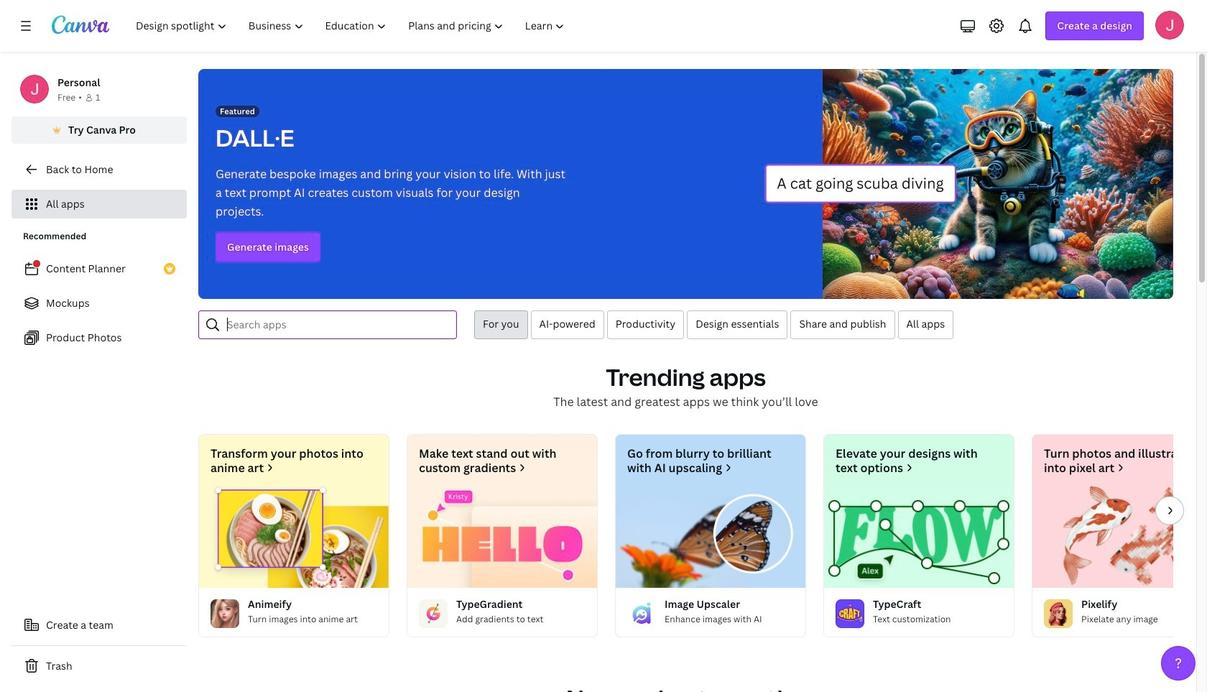 Task type: describe. For each thing, give the bounding box(es) containing it.
an image with a cursor next to a text box containing the prompt "a cat going scuba diving" to generate an image. the generated image of a cat doing scuba diving is behind the text box. image
[[765, 69, 1174, 299]]

animeify image
[[199, 487, 389, 588]]

0 vertical spatial typecraft image
[[824, 487, 1014, 588]]

Input field to search for apps search field
[[227, 311, 448, 339]]

james peterson image
[[1156, 11, 1184, 40]]

1 vertical spatial image upscaler image
[[627, 599, 656, 628]]



Task type: vqa. For each thing, say whether or not it's contained in the screenshot.
'a' within the Create A Team Button
no



Task type: locate. For each thing, give the bounding box(es) containing it.
image upscaler image
[[616, 487, 806, 588], [627, 599, 656, 628]]

1 vertical spatial pixelify image
[[1044, 599, 1073, 628]]

0 vertical spatial image upscaler image
[[616, 487, 806, 588]]

pixelify image
[[1033, 487, 1207, 588], [1044, 599, 1073, 628]]

typegradient image
[[408, 487, 597, 588]]

top level navigation element
[[126, 11, 577, 40]]

1 vertical spatial typecraft image
[[836, 599, 865, 628]]

0 vertical spatial pixelify image
[[1033, 487, 1207, 588]]

typegradient image
[[419, 599, 448, 628]]

typecraft image
[[824, 487, 1014, 588], [836, 599, 865, 628]]

animeify image
[[211, 599, 239, 628]]

list
[[11, 254, 187, 352]]



